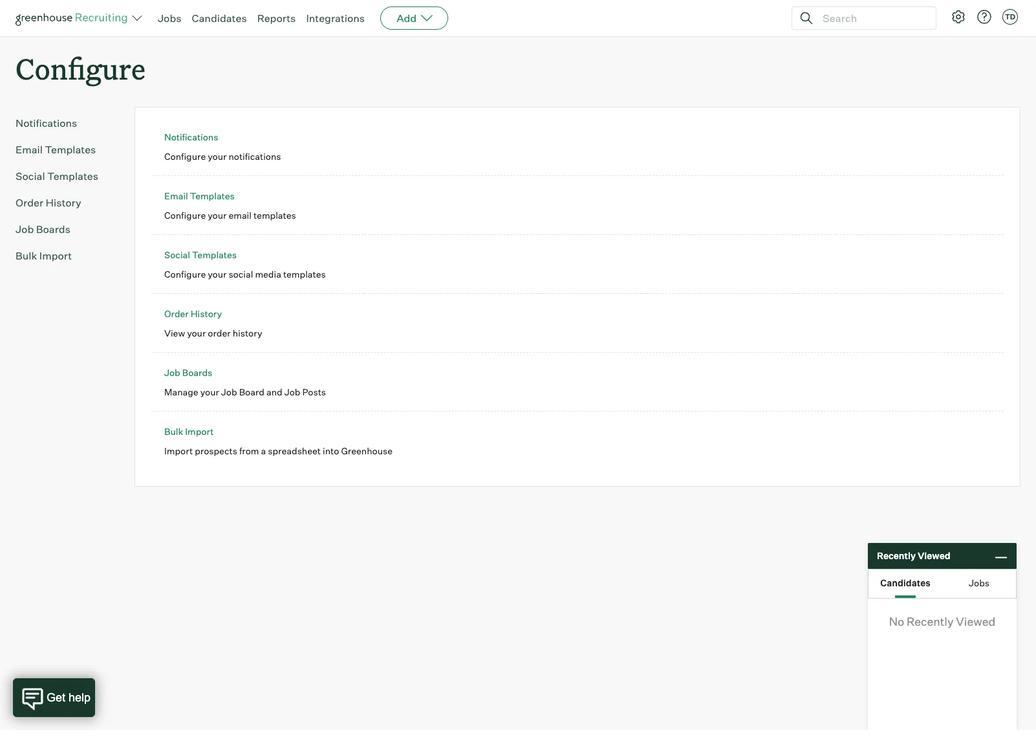 Task type: describe. For each thing, give the bounding box(es) containing it.
1 horizontal spatial social templates
[[164, 249, 237, 260]]

greenhouse
[[341, 445, 393, 456]]

1 vertical spatial job boards link
[[164, 367, 212, 378]]

0 vertical spatial social
[[16, 170, 45, 183]]

configure for email templates
[[164, 209, 206, 220]]

td
[[1006, 12, 1016, 21]]

integrations
[[306, 12, 365, 25]]

0 vertical spatial templates
[[254, 209, 296, 220]]

0 vertical spatial viewed
[[918, 550, 951, 561]]

view your order history
[[164, 327, 262, 338]]

1 vertical spatial import
[[185, 426, 214, 437]]

1 vertical spatial bulk import link
[[164, 426, 214, 437]]

1 horizontal spatial bulk import
[[164, 426, 214, 437]]

jobs inside tab list
[[970, 577, 990, 588]]

0 vertical spatial boards
[[36, 223, 70, 236]]

0 horizontal spatial order
[[16, 196, 43, 209]]

configure for notifications
[[164, 151, 206, 162]]

0 vertical spatial order history
[[16, 196, 81, 209]]

your for order
[[187, 327, 206, 338]]

1 horizontal spatial social
[[164, 249, 190, 260]]

no
[[890, 614, 905, 628]]

configure your email templates
[[164, 209, 296, 220]]

1 horizontal spatial email templates
[[164, 190, 235, 201]]

1 vertical spatial recently
[[907, 614, 954, 628]]

your for notifications
[[208, 151, 227, 162]]

no recently viewed
[[890, 614, 996, 628]]

jobs link
[[158, 12, 182, 25]]

1 vertical spatial order
[[164, 308, 189, 319]]

prospects
[[195, 445, 237, 456]]

0 horizontal spatial social templates link
[[16, 168, 114, 184]]

1 horizontal spatial notifications
[[164, 132, 218, 143]]

manage
[[164, 386, 198, 397]]

configure your notifications
[[164, 151, 281, 162]]

manage your job board and job posts
[[164, 386, 326, 397]]

1 horizontal spatial job boards
[[164, 367, 212, 378]]

integrations link
[[306, 12, 365, 25]]

Search text field
[[820, 9, 925, 28]]

board
[[239, 386, 265, 397]]

reports link
[[257, 12, 296, 25]]

td button
[[1001, 6, 1021, 27]]

0 vertical spatial job boards link
[[16, 221, 114, 237]]

1 horizontal spatial email
[[164, 190, 188, 201]]

0 horizontal spatial order history link
[[16, 195, 114, 210]]

into
[[323, 445, 339, 456]]

1 vertical spatial templates
[[283, 268, 326, 279]]

configure image
[[951, 9, 967, 25]]

greenhouse recruiting image
[[16, 10, 132, 26]]

email
[[229, 209, 252, 220]]

order
[[208, 327, 231, 338]]

tab list containing candidates
[[869, 570, 1017, 598]]

recently viewed
[[878, 550, 951, 561]]

1 vertical spatial order history link
[[164, 308, 222, 319]]

0 vertical spatial social templates
[[16, 170, 98, 183]]

0 vertical spatial recently
[[878, 550, 916, 561]]

and
[[267, 386, 283, 397]]

job boards inside job boards link
[[16, 223, 70, 236]]



Task type: locate. For each thing, give the bounding box(es) containing it.
td button
[[1003, 9, 1019, 25]]

1 horizontal spatial email templates link
[[164, 190, 235, 201]]

0 horizontal spatial history
[[46, 196, 81, 209]]

email templates
[[16, 143, 96, 156], [164, 190, 235, 201]]

0 horizontal spatial bulk
[[16, 249, 37, 262]]

0 horizontal spatial notifications link
[[16, 115, 114, 131]]

0 vertical spatial email templates link
[[16, 142, 114, 157]]

0 horizontal spatial bulk import
[[16, 249, 72, 262]]

spreadsheet
[[268, 445, 321, 456]]

0 horizontal spatial notifications
[[16, 117, 77, 130]]

social
[[16, 170, 45, 183], [164, 249, 190, 260]]

1 horizontal spatial history
[[191, 308, 222, 319]]

1 vertical spatial bulk
[[164, 426, 183, 437]]

0 vertical spatial order history link
[[16, 195, 114, 210]]

job boards
[[16, 223, 70, 236], [164, 367, 212, 378]]

1 horizontal spatial bulk
[[164, 426, 183, 437]]

1 horizontal spatial viewed
[[957, 614, 996, 628]]

tab list
[[869, 570, 1017, 598]]

1 vertical spatial history
[[191, 308, 222, 319]]

1 vertical spatial social templates link
[[164, 249, 237, 260]]

notifications
[[229, 151, 281, 162]]

1 horizontal spatial order history
[[164, 308, 222, 319]]

add button
[[381, 6, 449, 30]]

1 horizontal spatial candidates
[[881, 577, 931, 588]]

your right view
[[187, 327, 206, 338]]

social
[[229, 268, 253, 279]]

0 vertical spatial jobs
[[158, 12, 182, 25]]

templates
[[45, 143, 96, 156], [47, 170, 98, 183], [190, 190, 235, 201], [192, 249, 237, 260]]

1 horizontal spatial boards
[[182, 367, 212, 378]]

history
[[233, 327, 262, 338]]

0 horizontal spatial email templates
[[16, 143, 96, 156]]

1 horizontal spatial order history link
[[164, 308, 222, 319]]

configure for social templates
[[164, 268, 206, 279]]

bulk import inside 'link'
[[16, 249, 72, 262]]

0 vertical spatial import
[[39, 249, 72, 262]]

0 vertical spatial social templates link
[[16, 168, 114, 184]]

notifications
[[16, 117, 77, 130], [164, 132, 218, 143]]

candidates
[[192, 12, 247, 25], [881, 577, 931, 588]]

recently
[[878, 550, 916, 561], [907, 614, 954, 628]]

job
[[16, 223, 34, 236], [164, 367, 180, 378], [221, 386, 237, 397], [285, 386, 301, 397]]

1 vertical spatial notifications
[[164, 132, 218, 143]]

view
[[164, 327, 185, 338]]

templates right media
[[283, 268, 326, 279]]

0 vertical spatial job boards
[[16, 223, 70, 236]]

0 horizontal spatial email
[[16, 143, 43, 156]]

your right manage
[[200, 386, 219, 397]]

media
[[255, 268, 281, 279]]

configure
[[16, 49, 146, 87], [164, 151, 206, 162], [164, 209, 206, 220], [164, 268, 206, 279]]

1 horizontal spatial jobs
[[970, 577, 990, 588]]

posts
[[303, 386, 326, 397]]

from
[[239, 445, 259, 456]]

2 vertical spatial import
[[164, 445, 193, 456]]

reports
[[257, 12, 296, 25]]

0 vertical spatial order
[[16, 196, 43, 209]]

order
[[16, 196, 43, 209], [164, 308, 189, 319]]

1 vertical spatial email templates link
[[164, 190, 235, 201]]

candidates right the jobs link
[[192, 12, 247, 25]]

0 horizontal spatial email templates link
[[16, 142, 114, 157]]

bulk inside 'link'
[[16, 249, 37, 262]]

order history
[[16, 196, 81, 209], [164, 308, 222, 319]]

0 vertical spatial candidates
[[192, 12, 247, 25]]

candidates inside tab list
[[881, 577, 931, 588]]

notifications link
[[16, 115, 114, 131], [164, 132, 218, 143]]

email
[[16, 143, 43, 156], [164, 190, 188, 201]]

your left 'social'
[[208, 268, 227, 279]]

your left notifications
[[208, 151, 227, 162]]

boards
[[36, 223, 70, 236], [182, 367, 212, 378]]

0 horizontal spatial bulk import link
[[16, 248, 114, 264]]

your for social
[[208, 268, 227, 279]]

your left email
[[208, 209, 227, 220]]

bulk
[[16, 249, 37, 262], [164, 426, 183, 437]]

0 vertical spatial email
[[16, 143, 43, 156]]

configure your social media templates
[[164, 268, 326, 279]]

templates
[[254, 209, 296, 220], [283, 268, 326, 279]]

1 horizontal spatial bulk import link
[[164, 426, 214, 437]]

0 vertical spatial bulk import link
[[16, 248, 114, 264]]

social templates link
[[16, 168, 114, 184], [164, 249, 237, 260]]

1 vertical spatial social
[[164, 249, 190, 260]]

your for job
[[200, 386, 219, 397]]

1 horizontal spatial social templates link
[[164, 249, 237, 260]]

0 vertical spatial notifications
[[16, 117, 77, 130]]

1 horizontal spatial order
[[164, 308, 189, 319]]

1 horizontal spatial notifications link
[[164, 132, 218, 143]]

social templates
[[16, 170, 98, 183], [164, 249, 237, 260]]

1 vertical spatial viewed
[[957, 614, 996, 628]]

history
[[46, 196, 81, 209], [191, 308, 222, 319]]

1 vertical spatial bulk import
[[164, 426, 214, 437]]

0 vertical spatial email templates
[[16, 143, 96, 156]]

0 vertical spatial bulk import
[[16, 249, 72, 262]]

0 horizontal spatial social
[[16, 170, 45, 183]]

order history link
[[16, 195, 114, 210], [164, 308, 222, 319]]

email templates link
[[16, 142, 114, 157], [164, 190, 235, 201]]

0 horizontal spatial job boards
[[16, 223, 70, 236]]

jobs up no recently viewed
[[970, 577, 990, 588]]

0 horizontal spatial boards
[[36, 223, 70, 236]]

candidates link
[[192, 12, 247, 25]]

0 horizontal spatial candidates
[[192, 12, 247, 25]]

a
[[261, 445, 266, 456]]

1 vertical spatial jobs
[[970, 577, 990, 588]]

0 horizontal spatial viewed
[[918, 550, 951, 561]]

your
[[208, 151, 227, 162], [208, 209, 227, 220], [208, 268, 227, 279], [187, 327, 206, 338], [200, 386, 219, 397]]

0 vertical spatial notifications link
[[16, 115, 114, 131]]

import
[[39, 249, 72, 262], [185, 426, 214, 437], [164, 445, 193, 456]]

1 horizontal spatial job boards link
[[164, 367, 212, 378]]

1 vertical spatial email templates
[[164, 190, 235, 201]]

0 horizontal spatial job boards link
[[16, 221, 114, 237]]

1 vertical spatial job boards
[[164, 367, 212, 378]]

1 vertical spatial order history
[[164, 308, 222, 319]]

viewed
[[918, 550, 951, 561], [957, 614, 996, 628]]

0 horizontal spatial order history
[[16, 196, 81, 209]]

import inside 'link'
[[39, 249, 72, 262]]

0 horizontal spatial jobs
[[158, 12, 182, 25]]

1 vertical spatial social templates
[[164, 249, 237, 260]]

import prospects from a spreadsheet into greenhouse
[[164, 445, 393, 456]]

templates right email
[[254, 209, 296, 220]]

bulk import link
[[16, 248, 114, 264], [164, 426, 214, 437]]

1 vertical spatial notifications link
[[164, 132, 218, 143]]

bulk import
[[16, 249, 72, 262], [164, 426, 214, 437]]

jobs
[[158, 12, 182, 25], [970, 577, 990, 588]]

1 vertical spatial candidates
[[881, 577, 931, 588]]

1 vertical spatial boards
[[182, 367, 212, 378]]

0 vertical spatial history
[[46, 196, 81, 209]]

candidates down recently viewed
[[881, 577, 931, 588]]

your for email
[[208, 209, 227, 220]]

jobs left candidates link
[[158, 12, 182, 25]]

add
[[397, 12, 417, 25]]

0 vertical spatial bulk
[[16, 249, 37, 262]]

email inside 'link'
[[16, 143, 43, 156]]

0 horizontal spatial social templates
[[16, 170, 98, 183]]

job boards link
[[16, 221, 114, 237], [164, 367, 212, 378]]

1 vertical spatial email
[[164, 190, 188, 201]]



Task type: vqa. For each thing, say whether or not it's contained in the screenshot.
Sourcing button
no



